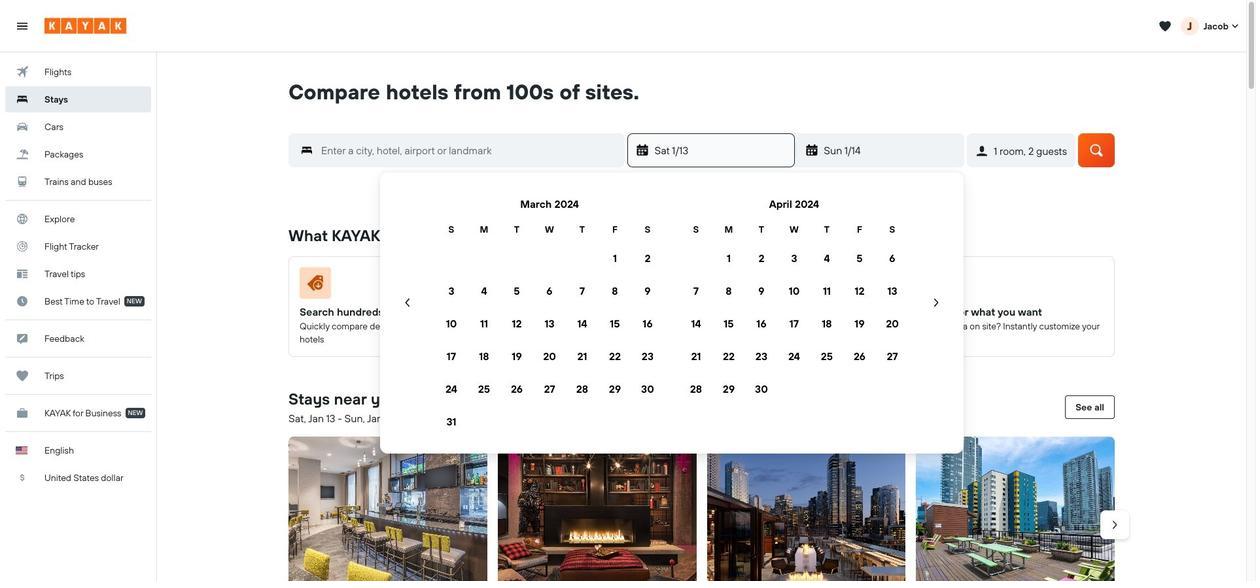 Task type: vqa. For each thing, say whether or not it's contained in the screenshot.
right LIST ITEM
no



Task type: describe. For each thing, give the bounding box(es) containing it.
1 figure from the left
[[300, 268, 471, 304]]

Enter a city, hotel, airport or landmark text field
[[313, 141, 624, 160]]

1 grid from the left
[[435, 188, 664, 438]]

springhill suites seattle downtown element
[[289, 437, 487, 582]]

forward image
[[1108, 519, 1121, 532]]

start date calendar input element
[[396, 188, 948, 438]]

next month image
[[930, 296, 943, 309]]



Task type: locate. For each thing, give the bounding box(es) containing it.
moxy seattle downtown element
[[498, 437, 696, 582]]

previous month image
[[401, 296, 414, 309]]

1br condo, air conditioning, free parking, rooftop view element
[[916, 437, 1115, 582]]

figure
[[300, 268, 471, 304], [509, 268, 680, 304], [718, 268, 889, 304], [927, 268, 1098, 304]]

navigation menu image
[[16, 19, 29, 32]]

united states (english) image
[[16, 447, 27, 455]]

None search field
[[269, 105, 1134, 194]]

2 figure from the left
[[509, 268, 680, 304]]

0 horizontal spatial grid
[[435, 188, 664, 438]]

grid
[[435, 188, 664, 438], [680, 188, 909, 438]]

3 figure from the left
[[718, 268, 889, 304]]

1 horizontal spatial grid
[[680, 188, 909, 438]]

astra hotel, seattle, a tribute portfolio hotel element
[[707, 437, 906, 582]]

2 grid from the left
[[680, 188, 909, 438]]

4 figure from the left
[[927, 268, 1098, 304]]

row
[[435, 222, 664, 237], [680, 222, 909, 237], [435, 242, 664, 275], [680, 242, 909, 275], [435, 275, 664, 307], [680, 275, 909, 307], [435, 307, 664, 340], [680, 307, 909, 340], [435, 340, 664, 373], [680, 340, 909, 373], [435, 373, 664, 406], [680, 373, 909, 406]]

stays near you carousel region
[[283, 432, 1129, 582]]



